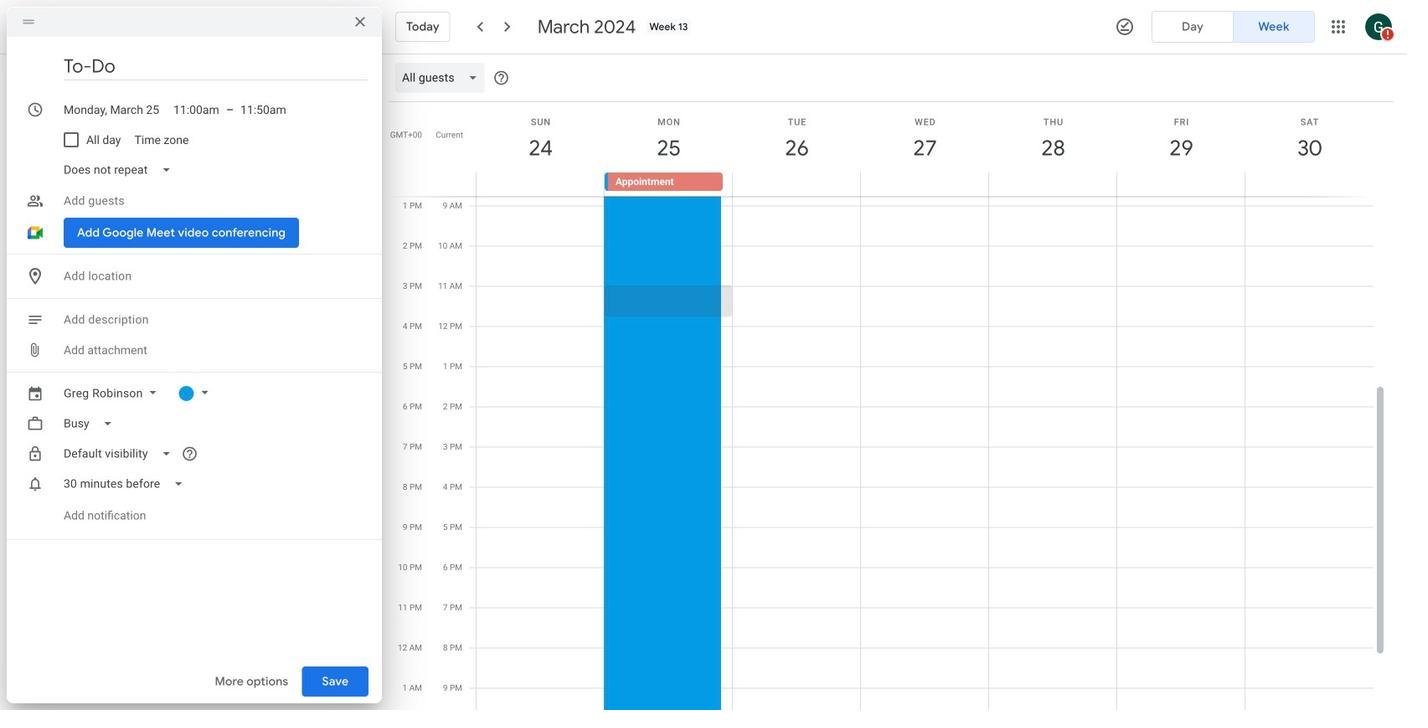 Task type: vqa. For each thing, say whether or not it's contained in the screenshot.
'Remove formatting' icon
no



Task type: describe. For each thing, give the bounding box(es) containing it.
thursday, march 28 element
[[1034, 129, 1072, 168]]

5 cell from the left
[[1117, 173, 1245, 193]]

Start date text field
[[64, 95, 160, 125]]

Add title text field
[[64, 54, 369, 79]]

2 cell from the left
[[733, 173, 861, 193]]

monday, march 25 element
[[650, 129, 688, 168]]



Task type: locate. For each thing, give the bounding box(es) containing it.
cell down friday, march 29 element
[[1117, 173, 1245, 193]]

None field
[[395, 63, 491, 93], [57, 155, 185, 185], [57, 409, 126, 439], [57, 439, 185, 469], [57, 469, 197, 499], [395, 63, 491, 93], [57, 155, 185, 185], [57, 409, 126, 439], [57, 439, 185, 469], [57, 469, 197, 499]]

friday, march 29 element
[[1162, 129, 1201, 168]]

1 cell from the left
[[477, 173, 605, 193]]

option group
[[1152, 11, 1315, 43]]

cell down tuesday, march 26 element
[[733, 173, 861, 193]]

cell down sunday, march 24 element
[[477, 173, 605, 193]]

Start time text field
[[173, 95, 219, 125]]

to element
[[226, 103, 234, 117]]

saturday, march 30 element
[[1290, 129, 1329, 168]]

row
[[468, 173, 1387, 196]]

4 cell from the left
[[989, 173, 1117, 193]]

cell down wednesday, march 27 element at the top right
[[861, 173, 989, 193]]

End time text field
[[241, 95, 287, 125]]

sunday, march 24 element
[[521, 129, 560, 168]]

3 cell from the left
[[861, 173, 989, 193]]

cell
[[477, 173, 605, 193], [733, 173, 861, 193], [861, 173, 989, 193], [989, 173, 1117, 193], [1117, 173, 1245, 193]]

grid
[[389, 54, 1387, 710]]

tuesday, march 26 element
[[778, 129, 816, 168]]

Day radio
[[1152, 11, 1234, 43]]

wednesday, march 27 element
[[906, 129, 944, 168]]

Week radio
[[1233, 11, 1315, 43]]

cell down thursday, march 28 element
[[989, 173, 1117, 193]]



